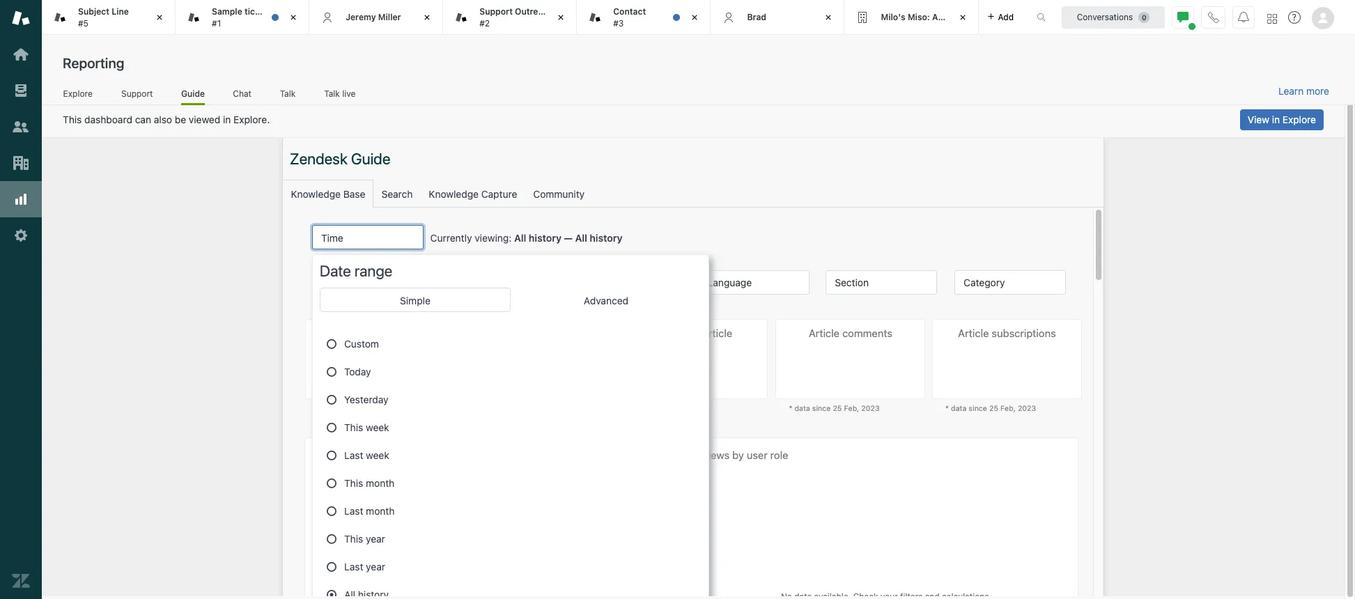 Task type: describe. For each thing, give the bounding box(es) containing it.
jeremy miller
[[346, 12, 401, 22]]

add
[[999, 12, 1014, 22]]

zendesk image
[[12, 572, 30, 590]]

viewed
[[189, 114, 220, 125]]

talk live link
[[324, 88, 356, 103]]

views image
[[12, 82, 30, 100]]

line
[[112, 6, 129, 17]]

1 in from the left
[[223, 114, 231, 125]]

view in explore button
[[1241, 109, 1325, 130]]

miller
[[378, 12, 401, 22]]

admin image
[[12, 227, 30, 245]]

main element
[[0, 0, 42, 600]]

tab containing contact
[[577, 0, 711, 35]]

#3
[[614, 18, 624, 28]]

explore inside "button"
[[1283, 114, 1317, 125]]

#5
[[78, 18, 89, 28]]

chat link
[[233, 88, 252, 103]]

contact
[[614, 6, 646, 17]]

reporting image
[[12, 190, 30, 208]]

contact #3
[[614, 6, 646, 28]]

guide link
[[181, 88, 205, 105]]

#1
[[212, 18, 221, 28]]

conversations
[[1078, 12, 1134, 22]]

outreach
[[515, 6, 553, 17]]

add button
[[979, 0, 1023, 34]]

tab containing subject line
[[42, 0, 176, 35]]

support link
[[121, 88, 153, 103]]

tab containing support outreach
[[444, 0, 577, 35]]

organizations image
[[12, 154, 30, 172]]



Task type: vqa. For each thing, say whether or not it's contained in the screenshot.
'Compare'
no



Task type: locate. For each thing, give the bounding box(es) containing it.
brad
[[748, 12, 767, 22]]

be
[[175, 114, 186, 125]]

learn
[[1279, 85, 1305, 97]]

close image
[[287, 10, 301, 24], [554, 10, 568, 24], [688, 10, 702, 24], [822, 10, 836, 24]]

talk for talk
[[280, 88, 296, 99]]

brad tab
[[711, 0, 845, 35]]

in
[[223, 114, 231, 125], [1273, 114, 1281, 125]]

1 close image from the left
[[153, 10, 167, 24]]

0 vertical spatial support
[[480, 6, 513, 17]]

explore up this
[[63, 88, 93, 99]]

this dashboard can also be viewed in explore.
[[63, 114, 270, 125]]

close image
[[153, 10, 167, 24], [421, 10, 434, 24], [956, 10, 970, 24]]

close image for "jeremy miller" tab
[[421, 10, 434, 24]]

3 close image from the left
[[688, 10, 702, 24]]

#1 tab
[[176, 0, 310, 35]]

0 horizontal spatial explore
[[63, 88, 93, 99]]

view
[[1248, 114, 1270, 125]]

also
[[154, 114, 172, 125]]

close image inside "jeremy miller" tab
[[421, 10, 434, 24]]

close image left "add" dropdown button
[[956, 10, 970, 24]]

support
[[480, 6, 513, 17], [121, 88, 153, 99]]

3 tab from the left
[[577, 0, 711, 35]]

4 close image from the left
[[822, 10, 836, 24]]

0 horizontal spatial talk
[[280, 88, 296, 99]]

jeremy miller tab
[[310, 0, 444, 35]]

2 in from the left
[[1273, 114, 1281, 125]]

talk left live
[[324, 88, 340, 99]]

1 horizontal spatial close image
[[421, 10, 434, 24]]

1 horizontal spatial support
[[480, 6, 513, 17]]

subject line #5
[[78, 6, 129, 28]]

learn more link
[[1279, 85, 1330, 98]]

tab
[[42, 0, 176, 35], [444, 0, 577, 35], [577, 0, 711, 35], [845, 0, 979, 35]]

1 vertical spatial explore
[[1283, 114, 1317, 125]]

#2
[[480, 18, 490, 28]]

in right view
[[1273, 114, 1281, 125]]

explore inside 'link'
[[63, 88, 93, 99]]

2 talk from the left
[[324, 88, 340, 99]]

explore.
[[234, 114, 270, 125]]

notifications image
[[1239, 12, 1250, 23]]

3 close image from the left
[[956, 10, 970, 24]]

tabs tab list
[[42, 0, 1023, 35]]

explore down "learn more" link
[[1283, 114, 1317, 125]]

1 tab from the left
[[42, 0, 176, 35]]

close image for 4th tab from left
[[956, 10, 970, 24]]

live
[[342, 88, 356, 99]]

in right viewed
[[223, 114, 231, 125]]

2 horizontal spatial close image
[[956, 10, 970, 24]]

explore
[[63, 88, 93, 99], [1283, 114, 1317, 125]]

2 tab from the left
[[444, 0, 577, 35]]

learn more
[[1279, 85, 1330, 97]]

get started image
[[12, 45, 30, 63]]

support for support outreach #2
[[480, 6, 513, 17]]

0 vertical spatial explore
[[63, 88, 93, 99]]

1 talk from the left
[[280, 88, 296, 99]]

reporting
[[63, 55, 124, 71]]

0 horizontal spatial in
[[223, 114, 231, 125]]

more
[[1307, 85, 1330, 97]]

conversations button
[[1062, 6, 1166, 28]]

dashboard
[[84, 114, 132, 125]]

chat
[[233, 88, 252, 99]]

close image right line at the top left of page
[[153, 10, 167, 24]]

customers image
[[12, 118, 30, 136]]

this
[[63, 114, 82, 125]]

close image inside the 'brad' 'tab'
[[822, 10, 836, 24]]

view in explore
[[1248, 114, 1317, 125]]

talk link
[[280, 88, 296, 103]]

talk live
[[324, 88, 356, 99]]

talk right chat
[[280, 88, 296, 99]]

support up the #2
[[480, 6, 513, 17]]

support inside support outreach #2
[[480, 6, 513, 17]]

talk for talk live
[[324, 88, 340, 99]]

jeremy
[[346, 12, 376, 22]]

1 horizontal spatial explore
[[1283, 114, 1317, 125]]

2 close image from the left
[[421, 10, 434, 24]]

close image for tab containing subject line
[[153, 10, 167, 24]]

0 horizontal spatial close image
[[153, 10, 167, 24]]

button displays agent's chat status as online. image
[[1178, 12, 1189, 23]]

close image right miller
[[421, 10, 434, 24]]

4 tab from the left
[[845, 0, 979, 35]]

can
[[135, 114, 151, 125]]

support outreach #2
[[480, 6, 553, 28]]

in inside "button"
[[1273, 114, 1281, 125]]

explore link
[[63, 88, 93, 103]]

1 vertical spatial support
[[121, 88, 153, 99]]

1 horizontal spatial in
[[1273, 114, 1281, 125]]

1 close image from the left
[[287, 10, 301, 24]]

guide
[[181, 88, 205, 99]]

get help image
[[1289, 11, 1302, 24]]

zendesk support image
[[12, 9, 30, 27]]

support up can
[[121, 88, 153, 99]]

talk
[[280, 88, 296, 99], [324, 88, 340, 99]]

zendesk products image
[[1268, 14, 1278, 23]]

2 close image from the left
[[554, 10, 568, 24]]

close image inside #1 tab
[[287, 10, 301, 24]]

0 horizontal spatial support
[[121, 88, 153, 99]]

support for support
[[121, 88, 153, 99]]

1 horizontal spatial talk
[[324, 88, 340, 99]]

subject
[[78, 6, 109, 17]]



